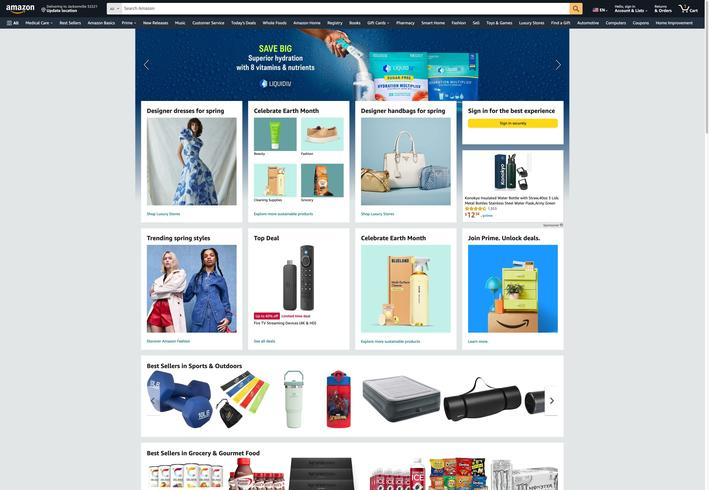 Task type: locate. For each thing, give the bounding box(es) containing it.
amazon image
[[6, 5, 34, 14]]



Task type: vqa. For each thing, say whether or not it's contained in the screenshot.
navigation navigation
yes



Task type: describe. For each thing, give the bounding box(es) containing it.
navigation navigation
[[0, 0, 706, 29]]



